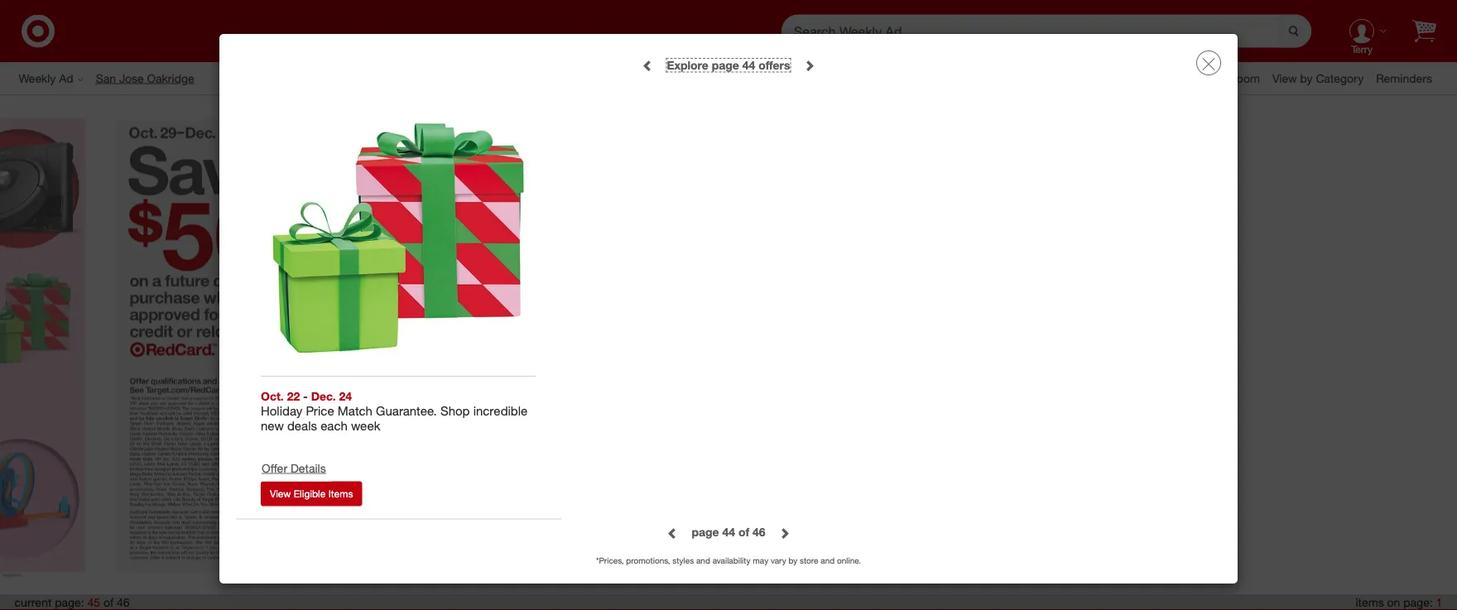 Task type: describe. For each thing, give the bounding box(es) containing it.
0 vertical spatial by
[[1300, 71, 1313, 85]]

holiday
[[261, 403, 302, 419]]

22
[[287, 389, 300, 404]]

weekly ad link
[[19, 70, 96, 87]]

chevron right image for explore page 44 offers
[[804, 60, 815, 72]]

view by category link
[[1273, 71, 1376, 85]]

1 vertical spatial of
[[104, 595, 114, 610]]

prices
[[449, 66, 507, 91]]

category
[[1316, 71, 1364, 85]]

offer details
[[262, 461, 326, 475]]

view your cart on target.com image
[[1413, 19, 1437, 43]]

1 vertical spatial 46
[[117, 595, 130, 610]]

page 46 image
[[519, 102, 938, 588]]

- inside oct. 22 - dec. 24 holiday price match guarantee. shop incredible new deals each week
[[303, 389, 308, 404]]

1 horizontal spatial -
[[633, 66, 641, 91]]

view by category
[[1273, 71, 1364, 85]]

1
[[1436, 595, 1443, 610]]

* prices, promotions, styles and availability may vary by store and online.
[[596, 556, 861, 566]]

styles
[[673, 556, 694, 566]]

*
[[596, 556, 599, 566]]

on
[[1387, 595, 1401, 610]]

store
[[800, 556, 819, 566]]

page 45 image
[[101, 102, 519, 588]]

explore
[[667, 58, 709, 72]]

0 vertical spatial page
[[712, 58, 739, 72]]

0 horizontal spatial 44
[[722, 525, 735, 540]]

prices valid nov 26 - dec 2
[[449, 66, 701, 91]]

page 44 of 46 element
[[692, 525, 766, 540]]

incredible
[[473, 403, 528, 419]]

24
[[339, 389, 352, 404]]

ad
[[59, 71, 73, 85]]

reminders
[[1376, 71, 1433, 85]]

weekly
[[19, 71, 56, 85]]

close image
[[1202, 57, 1216, 71]]

explore page 44 offers
[[667, 58, 790, 72]]

1 page: from the left
[[55, 595, 84, 610]]

2 page: from the left
[[1404, 595, 1433, 610]]

eligible
[[294, 488, 326, 500]]

items
[[328, 488, 353, 500]]

1 horizontal spatial 46
[[753, 525, 766, 540]]

deals
[[287, 418, 317, 434]]

0 vertical spatial 44
[[743, 58, 755, 72]]



Task type: locate. For each thing, give the bounding box(es) containing it.
san
[[96, 71, 116, 85]]

1 horizontal spatial of
[[739, 525, 749, 540]]

0 horizontal spatial of
[[104, 595, 114, 610]]

chevron left image
[[667, 527, 679, 539]]

of up availability
[[739, 525, 749, 540]]

chevron left image
[[642, 60, 654, 72]]

reminders link
[[1376, 70, 1445, 87]]

45
[[87, 595, 100, 610]]

0 horizontal spatial -
[[303, 389, 308, 404]]

1 horizontal spatial view
[[1273, 71, 1297, 85]]

explore page 44 of 46 element
[[667, 58, 790, 72]]

view right zoom-in element
[[1273, 71, 1297, 85]]

price
[[306, 403, 334, 419]]

1 and from the left
[[696, 556, 710, 566]]

new
[[261, 418, 284, 434]]

weekly ad
[[19, 71, 73, 85]]

0 horizontal spatial by
[[789, 556, 798, 566]]

page: left 45
[[55, 595, 84, 610]]

1 vertical spatial 44
[[722, 525, 735, 540]]

availability
[[713, 556, 751, 566]]

may
[[753, 556, 769, 566]]

offers
[[759, 58, 790, 72]]

view down the offer
[[270, 488, 291, 500]]

zoom-in element
[[1230, 71, 1260, 85]]

form
[[782, 14, 1312, 48]]

page
[[712, 58, 739, 72], [692, 525, 719, 540]]

44 up the "* prices, promotions, styles and availability may vary by store and online."
[[722, 525, 735, 540]]

chevron right image
[[804, 60, 815, 72], [779, 527, 790, 539]]

dec
[[647, 66, 684, 91]]

shop
[[440, 403, 470, 419]]

zoom link
[[1230, 70, 1273, 87]]

holiday price match guarantee. shop incredible new deals each week image
[[267, 106, 531, 370]]

chevron right image up vary
[[779, 527, 790, 539]]

view for view by category
[[1273, 71, 1297, 85]]

46 up the may
[[753, 525, 766, 540]]

0 vertical spatial chevron right image
[[804, 60, 815, 72]]

page:
[[55, 595, 84, 610], [1404, 595, 1433, 610]]

0 horizontal spatial chevron right image
[[779, 527, 790, 539]]

1 vertical spatial -
[[303, 389, 308, 404]]

- right 22
[[303, 389, 308, 404]]

view for view eligible items
[[270, 488, 291, 500]]

by left category
[[1300, 71, 1313, 85]]

page: left 1
[[1404, 595, 1433, 610]]

and right the styles
[[696, 556, 710, 566]]

promotions,
[[626, 556, 670, 566]]

0 vertical spatial 46
[[753, 525, 766, 540]]

jose
[[119, 71, 144, 85]]

page 44 image
[[0, 102, 101, 588]]

1 horizontal spatial 44
[[743, 58, 755, 72]]

each
[[321, 418, 348, 434]]

0 horizontal spatial page:
[[55, 595, 84, 610]]

by right vary
[[789, 556, 798, 566]]

0 vertical spatial -
[[633, 66, 641, 91]]

1 horizontal spatial and
[[821, 556, 835, 566]]

holiday price match guarantee. shop incredible new deals each week link
[[261, 403, 536, 434]]

0 horizontal spatial view
[[270, 488, 291, 500]]

1 vertical spatial view
[[270, 488, 291, 500]]

week
[[351, 418, 380, 434]]

2 and from the left
[[821, 556, 835, 566]]

nov
[[562, 66, 598, 91]]

46
[[753, 525, 766, 540], [117, 595, 130, 610]]

online.
[[837, 556, 861, 566]]

prices,
[[599, 556, 624, 566]]

items on page: 1
[[1356, 595, 1443, 610]]

and right store
[[821, 556, 835, 566]]

44 left offers at the top right of page
[[743, 58, 755, 72]]

1 vertical spatial chevron right image
[[779, 527, 790, 539]]

1 vertical spatial page
[[692, 525, 719, 540]]

page 44 of 46
[[692, 525, 766, 540]]

oakridge
[[147, 71, 194, 85]]

-
[[633, 66, 641, 91], [303, 389, 308, 404]]

view eligible items
[[270, 488, 353, 500]]

current
[[15, 595, 52, 610]]

and
[[696, 556, 710, 566], [821, 556, 835, 566]]

- left chevron left icon
[[633, 66, 641, 91]]

oct. 22 - dec. 24 holiday price match guarantee. shop incredible new deals each week
[[261, 389, 528, 434]]

44
[[743, 58, 755, 72], [722, 525, 735, 540]]

view
[[1273, 71, 1297, 85], [270, 488, 291, 500]]

of
[[739, 525, 749, 540], [104, 595, 114, 610]]

26
[[604, 66, 627, 91]]

guarantee.
[[376, 403, 437, 419]]

san jose oakridge
[[96, 71, 194, 85]]

offer
[[262, 461, 287, 475]]

0 vertical spatial view
[[1273, 71, 1297, 85]]

match
[[338, 403, 373, 419]]

0 vertical spatial of
[[739, 525, 749, 540]]

page right 2
[[712, 58, 739, 72]]

1 horizontal spatial chevron right image
[[804, 60, 815, 72]]

details
[[291, 461, 326, 475]]

oct.
[[261, 389, 284, 404]]

46 right 45
[[117, 595, 130, 610]]

offer details button
[[261, 458, 332, 482]]

by
[[1300, 71, 1313, 85], [789, 556, 798, 566]]

go to target.com image
[[22, 14, 55, 48]]

dec.
[[311, 389, 336, 404]]

san jose oakridge link
[[96, 70, 207, 87]]

chevron right image right offers at the top right of page
[[804, 60, 815, 72]]

vary
[[771, 556, 786, 566]]

1 horizontal spatial page:
[[1404, 595, 1433, 610]]

2
[[690, 66, 701, 91]]

valid
[[512, 66, 556, 91]]

0 horizontal spatial and
[[696, 556, 710, 566]]

items
[[1356, 595, 1384, 610]]

current page: 45 of 46
[[15, 595, 130, 610]]

of right 45
[[104, 595, 114, 610]]

page right chevron left image
[[692, 525, 719, 540]]

zoom
[[1230, 71, 1260, 85]]

1 vertical spatial by
[[789, 556, 798, 566]]

1 horizontal spatial by
[[1300, 71, 1313, 85]]

chevron right image for page 44 of 46
[[779, 527, 790, 539]]

0 horizontal spatial 46
[[117, 595, 130, 610]]



Task type: vqa. For each thing, say whether or not it's contained in the screenshot.
THE SUPPLY
no



